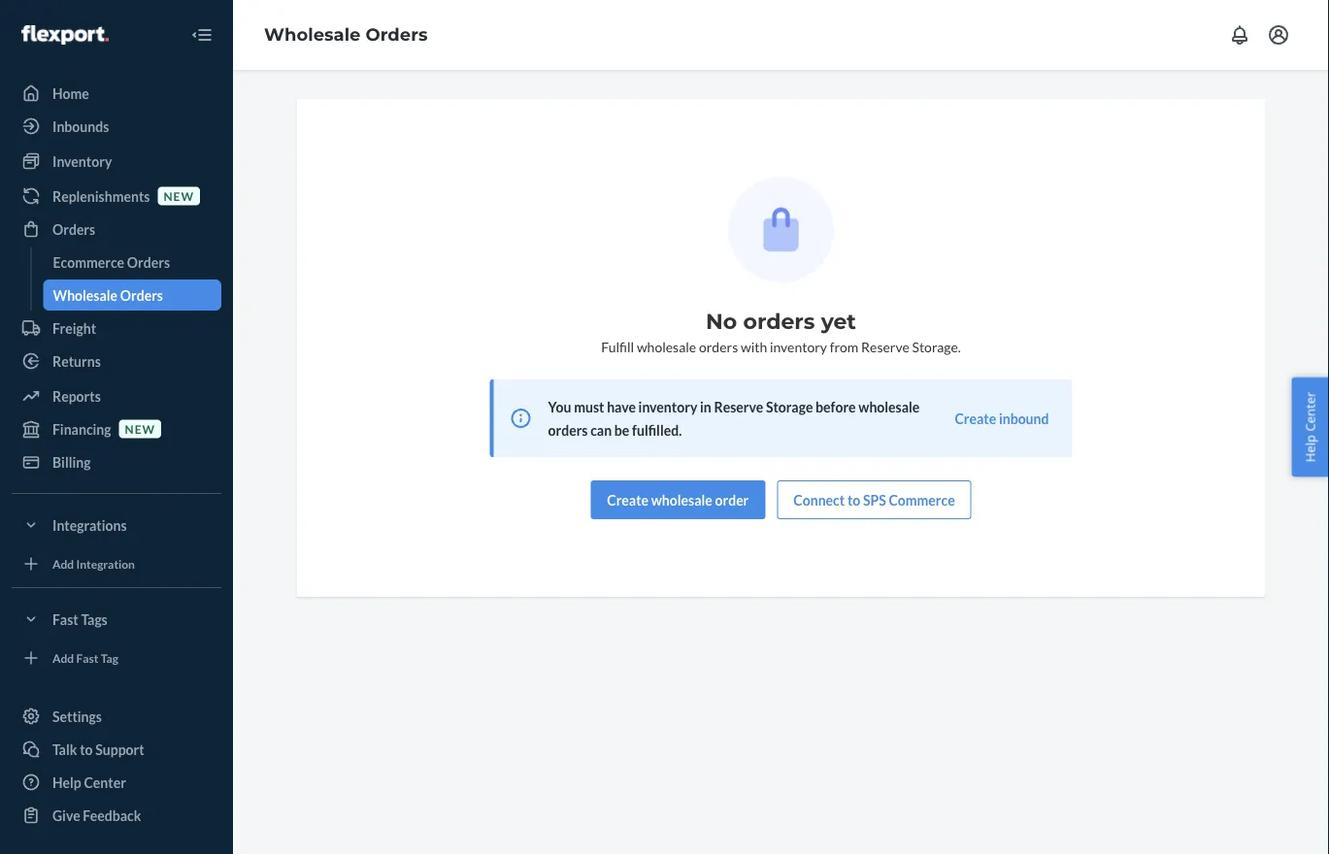 Task type: locate. For each thing, give the bounding box(es) containing it.
0 vertical spatial center
[[1302, 392, 1319, 432]]

tags
[[81, 611, 108, 628]]

to left sps
[[848, 492, 861, 508]]

0 vertical spatial create
[[955, 410, 997, 427]]

1 horizontal spatial to
[[848, 492, 861, 508]]

add for add fast tag
[[52, 651, 74, 665]]

center
[[1302, 392, 1319, 432], [84, 775, 126, 791]]

add
[[52, 557, 74, 571], [52, 651, 74, 665]]

0 horizontal spatial new
[[125, 422, 155, 436]]

1 horizontal spatial create
[[955, 410, 997, 427]]

you must have inventory in reserve storage before wholesale orders can be fulfilled.
[[548, 399, 920, 439]]

0 vertical spatial new
[[164, 189, 194, 203]]

give feedback
[[52, 808, 141, 824]]

create wholesale order
[[607, 492, 749, 508]]

1 vertical spatial inventory
[[639, 399, 698, 415]]

inventory inside you must have inventory in reserve storage before wholesale orders can be fulfilled.
[[639, 399, 698, 415]]

help inside button
[[1302, 435, 1319, 463]]

to
[[848, 492, 861, 508], [80, 742, 93, 758]]

from
[[830, 338, 859, 355]]

fast
[[52, 611, 78, 628], [76, 651, 99, 665]]

2 vertical spatial wholesale
[[652, 492, 713, 508]]

0 vertical spatial help
[[1302, 435, 1319, 463]]

1 horizontal spatial center
[[1302, 392, 1319, 432]]

0 vertical spatial to
[[848, 492, 861, 508]]

to right talk on the left of the page
[[80, 742, 93, 758]]

1 vertical spatial to
[[80, 742, 93, 758]]

no orders yet fulfill wholesale orders with inventory from reserve storage.
[[601, 308, 961, 355]]

empty list image
[[728, 177, 834, 283]]

connect
[[794, 492, 845, 508]]

orders up with
[[743, 308, 815, 335]]

1 vertical spatial create
[[607, 492, 649, 508]]

storage.
[[912, 338, 961, 355]]

inventory
[[52, 153, 112, 169]]

ecommerce orders link
[[43, 247, 221, 278]]

1 horizontal spatial new
[[164, 189, 194, 203]]

create inside button
[[955, 410, 997, 427]]

inventory inside no orders yet fulfill wholesale orders with inventory from reserve storage.
[[770, 338, 828, 355]]

1 vertical spatial wholesale orders link
[[43, 280, 221, 311]]

fast inside dropdown button
[[52, 611, 78, 628]]

talk to support button
[[12, 734, 221, 765]]

0 horizontal spatial inventory
[[639, 399, 698, 415]]

0 horizontal spatial help center
[[52, 775, 126, 791]]

1 vertical spatial reserve
[[714, 399, 764, 415]]

1 horizontal spatial orders
[[699, 338, 738, 355]]

create wholesale order link
[[591, 481, 766, 520]]

integration
[[76, 557, 135, 571]]

0 horizontal spatial reserve
[[714, 399, 764, 415]]

inbound
[[999, 410, 1049, 427]]

wholesale orders link
[[264, 24, 428, 45], [43, 280, 221, 311]]

fast left the tags
[[52, 611, 78, 628]]

connect to sps commerce
[[794, 492, 955, 508]]

add down fast tags
[[52, 651, 74, 665]]

1 vertical spatial help
[[52, 775, 81, 791]]

orders down 'you'
[[548, 422, 588, 439]]

fast tags
[[52, 611, 108, 628]]

new for replenishments
[[164, 189, 194, 203]]

no
[[706, 308, 737, 335]]

sps
[[863, 492, 887, 508]]

0 vertical spatial add
[[52, 557, 74, 571]]

help center link
[[12, 767, 221, 798]]

1 horizontal spatial reserve
[[862, 338, 910, 355]]

0 vertical spatial inventory
[[770, 338, 828, 355]]

integrations
[[52, 517, 127, 534]]

create down the be
[[607, 492, 649, 508]]

new
[[164, 189, 194, 203], [125, 422, 155, 436]]

1 horizontal spatial help center
[[1302, 392, 1319, 463]]

billing
[[52, 454, 91, 471]]

0 horizontal spatial help
[[52, 775, 81, 791]]

1 vertical spatial center
[[84, 775, 126, 791]]

0 horizontal spatial create
[[607, 492, 649, 508]]

0 vertical spatial orders
[[743, 308, 815, 335]]

settings
[[52, 709, 102, 725]]

be
[[615, 422, 630, 439]]

fast left tag
[[76, 651, 99, 665]]

0 vertical spatial reserve
[[862, 338, 910, 355]]

0 horizontal spatial to
[[80, 742, 93, 758]]

inventory
[[770, 338, 828, 355], [639, 399, 698, 415]]

orders down no
[[699, 338, 738, 355]]

1 horizontal spatial wholesale orders link
[[264, 24, 428, 45]]

create left 'inbound'
[[955, 410, 997, 427]]

0 horizontal spatial wholesale
[[53, 287, 118, 304]]

wholesale inside you must have inventory in reserve storage before wholesale orders can be fulfilled.
[[859, 399, 920, 415]]

1 vertical spatial wholesale
[[859, 399, 920, 415]]

2 add from the top
[[52, 651, 74, 665]]

orders link
[[12, 214, 221, 245]]

open notifications image
[[1229, 23, 1252, 47]]

1 vertical spatial add
[[52, 651, 74, 665]]

to inside "link"
[[848, 492, 861, 508]]

add left integration
[[52, 557, 74, 571]]

1 vertical spatial fast
[[76, 651, 99, 665]]

before
[[816, 399, 856, 415]]

reserve right in
[[714, 399, 764, 415]]

orders
[[366, 24, 428, 45], [52, 221, 95, 237], [127, 254, 170, 271], [120, 287, 163, 304]]

create
[[955, 410, 997, 427], [607, 492, 649, 508]]

commerce
[[889, 492, 955, 508]]

add fast tag
[[52, 651, 118, 665]]

1 horizontal spatial help
[[1302, 435, 1319, 463]]

reports link
[[12, 381, 221, 412]]

wholesale
[[637, 338, 697, 355], [859, 399, 920, 415], [652, 492, 713, 508]]

1 horizontal spatial wholesale
[[264, 24, 361, 45]]

0 vertical spatial wholesale orders link
[[264, 24, 428, 45]]

0 horizontal spatial center
[[84, 775, 126, 791]]

0 vertical spatial wholesale orders
[[264, 24, 428, 45]]

wholesale left order
[[652, 492, 713, 508]]

0 horizontal spatial wholesale orders
[[53, 287, 163, 304]]

add fast tag link
[[12, 643, 221, 674]]

reserve
[[862, 338, 910, 355], [714, 399, 764, 415]]

help center
[[1302, 392, 1319, 463], [52, 775, 126, 791]]

1 vertical spatial help center
[[52, 775, 126, 791]]

0 vertical spatial wholesale
[[637, 338, 697, 355]]

reserve right from
[[862, 338, 910, 355]]

add for add integration
[[52, 557, 74, 571]]

fast tags button
[[12, 604, 221, 635]]

help center inside button
[[1302, 392, 1319, 463]]

financing
[[52, 421, 111, 438]]

give feedback button
[[12, 800, 221, 831]]

to for sps
[[848, 492, 861, 508]]

0 vertical spatial help center
[[1302, 392, 1319, 463]]

orders
[[743, 308, 815, 335], [699, 338, 738, 355], [548, 422, 588, 439]]

help
[[1302, 435, 1319, 463], [52, 775, 81, 791]]

2 vertical spatial orders
[[548, 422, 588, 439]]

connect to sps commerce button
[[777, 481, 972, 520]]

wholesale inside create wholesale order button
[[652, 492, 713, 508]]

wholesale right 'before'
[[859, 399, 920, 415]]

give
[[52, 808, 80, 824]]

orders inside ecommerce orders link
[[127, 254, 170, 271]]

new up orders link
[[164, 189, 194, 203]]

new down reports link
[[125, 422, 155, 436]]

1 vertical spatial new
[[125, 422, 155, 436]]

0 vertical spatial fast
[[52, 611, 78, 628]]

fulfilled.
[[632, 422, 682, 439]]

0 horizontal spatial wholesale orders link
[[43, 280, 221, 311]]

connect to sps commerce link
[[777, 481, 972, 520]]

support
[[95, 742, 144, 758]]

have
[[607, 399, 636, 415]]

wholesale right fulfill
[[637, 338, 697, 355]]

wholesale
[[264, 24, 361, 45], [53, 287, 118, 304]]

inventory right with
[[770, 338, 828, 355]]

create inside button
[[607, 492, 649, 508]]

inventory up fulfilled.
[[639, 399, 698, 415]]

1 horizontal spatial inventory
[[770, 338, 828, 355]]

billing link
[[12, 447, 221, 478]]

0 vertical spatial wholesale
[[264, 24, 361, 45]]

0 horizontal spatial orders
[[548, 422, 588, 439]]

1 add from the top
[[52, 557, 74, 571]]

reserve inside no orders yet fulfill wholesale orders with inventory from reserve storage.
[[862, 338, 910, 355]]

wholesale orders
[[264, 24, 428, 45], [53, 287, 163, 304]]



Task type: vqa. For each thing, say whether or not it's contained in the screenshot.
Do
no



Task type: describe. For each thing, give the bounding box(es) containing it.
talk
[[52, 742, 77, 758]]

in
[[700, 399, 712, 415]]

create wholesale order button
[[591, 481, 766, 520]]

must
[[574, 399, 605, 415]]

orders inside you must have inventory in reserve storage before wholesale orders can be fulfilled.
[[548, 422, 588, 439]]

close navigation image
[[190, 23, 214, 47]]

yet
[[821, 308, 857, 335]]

returns link
[[12, 346, 221, 377]]

fulfill
[[601, 338, 634, 355]]

2 horizontal spatial orders
[[743, 308, 815, 335]]

you
[[548, 399, 572, 415]]

freight
[[52, 320, 96, 337]]

inbounds link
[[12, 111, 221, 142]]

inventory link
[[12, 146, 221, 177]]

center inside button
[[1302, 392, 1319, 432]]

returns
[[52, 353, 101, 370]]

talk to support
[[52, 742, 144, 758]]

ecommerce
[[53, 254, 124, 271]]

orders inside the wholesale orders link
[[120, 287, 163, 304]]

1 vertical spatial wholesale orders
[[53, 287, 163, 304]]

add integration link
[[12, 549, 221, 580]]

reserve inside you must have inventory in reserve storage before wholesale orders can be fulfilled.
[[714, 399, 764, 415]]

settings link
[[12, 701, 221, 732]]

integrations button
[[12, 510, 221, 541]]

1 horizontal spatial wholesale orders
[[264, 24, 428, 45]]

home link
[[12, 78, 221, 109]]

create for create inbound
[[955, 410, 997, 427]]

1 vertical spatial orders
[[699, 338, 738, 355]]

freight link
[[12, 313, 221, 344]]

1 vertical spatial wholesale
[[53, 287, 118, 304]]

new for financing
[[125, 422, 155, 436]]

inbounds
[[52, 118, 109, 135]]

to for support
[[80, 742, 93, 758]]

open account menu image
[[1268, 23, 1291, 47]]

replenishments
[[52, 188, 150, 204]]

storage
[[766, 399, 813, 415]]

create inbound
[[955, 410, 1049, 427]]

add integration
[[52, 557, 135, 571]]

feedback
[[83, 808, 141, 824]]

reports
[[52, 388, 101, 405]]

wholesale inside no orders yet fulfill wholesale orders with inventory from reserve storage.
[[637, 338, 697, 355]]

tag
[[101, 651, 118, 665]]

flexport logo image
[[21, 25, 109, 45]]

orders inside orders link
[[52, 221, 95, 237]]

create inbound button
[[955, 409, 1049, 428]]

can
[[591, 422, 612, 439]]

with
[[741, 338, 768, 355]]

home
[[52, 85, 89, 101]]

ecommerce orders
[[53, 254, 170, 271]]

order
[[715, 492, 749, 508]]

help center button
[[1292, 378, 1330, 477]]

create for create wholesale order
[[607, 492, 649, 508]]



